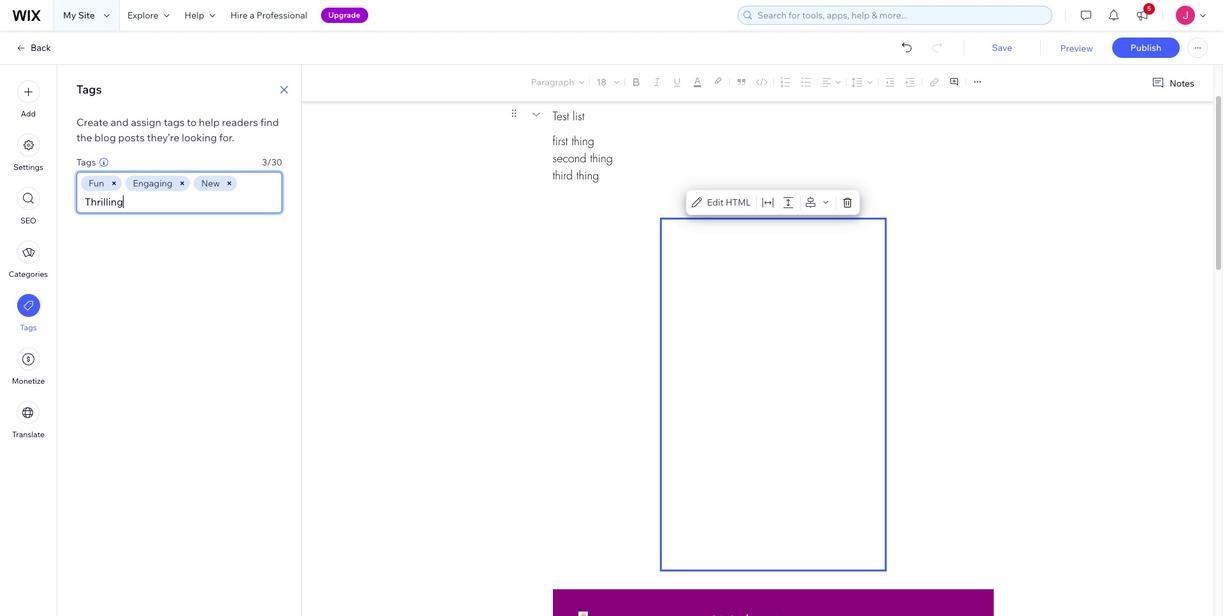 Task type: describe. For each thing, give the bounding box(es) containing it.
paragraph button
[[529, 73, 587, 91]]

2 vertical spatial thing
[[577, 168, 599, 183]]

create
[[76, 116, 108, 129]]

html
[[726, 197, 751, 208]]

first
[[553, 134, 568, 149]]

explore
[[127, 10, 159, 21]]

readers
[[222, 116, 258, 129]]

notes
[[1170, 77, 1195, 89]]

monetize
[[12, 377, 45, 386]]

back button
[[15, 42, 51, 54]]

tags inside button
[[20, 323, 37, 333]]

edit html
[[707, 197, 751, 208]]

3 / 30
[[262, 157, 282, 168]]

new
[[201, 178, 220, 189]]

find
[[260, 116, 279, 129]]

blog
[[95, 131, 116, 144]]

0 vertical spatial tags
[[76, 82, 102, 97]]

edit html button
[[690, 194, 754, 212]]

tags element
[[76, 172, 282, 214]]

save
[[992, 42, 1013, 54]]

they're
[[147, 131, 179, 144]]

upgrade button
[[321, 8, 368, 23]]

notes button
[[1147, 75, 1199, 92]]

test
[[553, 109, 569, 123]]

upgrade
[[329, 10, 361, 20]]

preview
[[1061, 43, 1094, 54]]

to
[[187, 116, 197, 129]]

menu containing add
[[0, 73, 57, 447]]

third
[[553, 168, 573, 183]]

edit
[[707, 197, 724, 208]]

publish
[[1131, 42, 1162, 54]]

second
[[553, 151, 587, 166]]

translate button
[[12, 402, 45, 440]]



Task type: locate. For each thing, give the bounding box(es) containing it.
create and assign tags to help readers find the blog posts they're looking for.
[[76, 116, 279, 144]]

hire a professional
[[231, 10, 308, 21]]

5
[[1148, 4, 1152, 13]]

30
[[271, 157, 282, 168]]

hire
[[231, 10, 248, 21]]

settings button
[[13, 134, 43, 172]]

categories button
[[9, 241, 48, 279]]

engaging
[[133, 178, 173, 189]]

0 vertical spatial thing
[[572, 134, 595, 149]]

and
[[111, 116, 129, 129]]

preview button
[[1061, 43, 1094, 54]]

Search for tools, apps, help & more... field
[[754, 6, 1048, 24]]

3
[[262, 157, 267, 168]]

help
[[199, 116, 220, 129]]

the
[[76, 131, 92, 144]]

settings
[[13, 163, 43, 172]]

thing right third
[[577, 168, 599, 183]]

posts
[[118, 131, 145, 144]]

Tags field
[[81, 191, 278, 213]]

5 button
[[1129, 0, 1157, 31]]

translate
[[12, 430, 45, 440]]

test list
[[553, 109, 585, 123]]

site
[[78, 10, 95, 21]]

looking
[[182, 131, 217, 144]]

paragraph
[[531, 76, 575, 88]]

tags
[[164, 116, 185, 129]]

fun
[[89, 178, 104, 189]]

tags button
[[17, 294, 40, 333]]

help
[[185, 10, 204, 21]]

2 vertical spatial tags
[[20, 323, 37, 333]]

tags up 'fun'
[[76, 157, 96, 168]]

tags up create
[[76, 82, 102, 97]]

back
[[31, 42, 51, 54]]

add
[[21, 109, 36, 119]]

tags
[[76, 82, 102, 97], [76, 157, 96, 168], [20, 323, 37, 333]]

first thing second thing third thing
[[553, 134, 613, 183]]

tags up monetize button
[[20, 323, 37, 333]]

my site
[[63, 10, 95, 21]]

seo
[[20, 216, 36, 226]]

thing
[[572, 134, 595, 149], [590, 151, 613, 166], [577, 168, 599, 183]]

monetize button
[[12, 348, 45, 386]]

thing up second on the top of the page
[[572, 134, 595, 149]]

categories
[[9, 270, 48, 279]]

menu
[[0, 73, 57, 447]]

seo button
[[17, 187, 40, 226]]

professional
[[257, 10, 308, 21]]

my
[[63, 10, 76, 21]]

/
[[267, 157, 271, 168]]

hire a professional link
[[223, 0, 315, 31]]

publish button
[[1113, 38, 1180, 58]]

thing right second on the top of the page
[[590, 151, 613, 166]]

a
[[250, 10, 255, 21]]

for.
[[219, 131, 235, 144]]

1 vertical spatial tags
[[76, 157, 96, 168]]

help button
[[177, 0, 223, 31]]

1 vertical spatial thing
[[590, 151, 613, 166]]

add button
[[17, 80, 40, 119]]

list
[[573, 109, 585, 123]]

assign
[[131, 116, 161, 129]]

save button
[[977, 42, 1028, 54]]



Task type: vqa. For each thing, say whether or not it's contained in the screenshot.
Visit Help Center link
no



